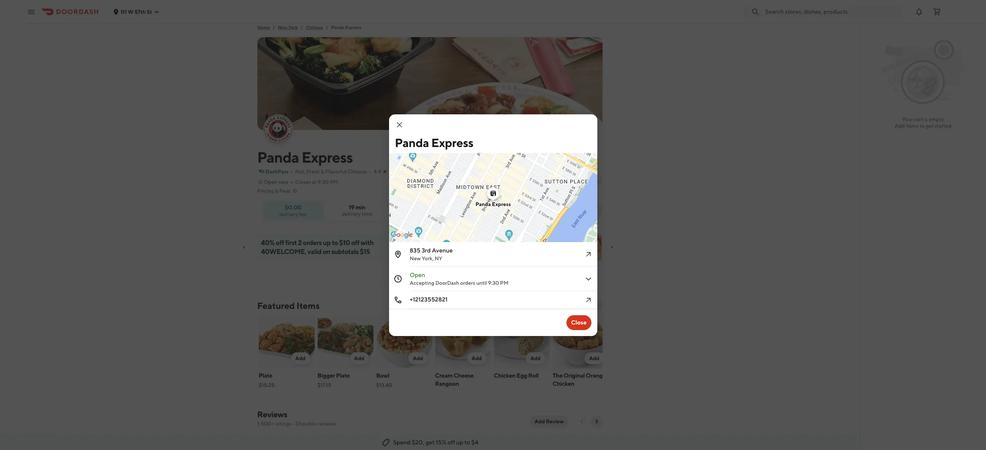 Task type: vqa. For each thing, say whether or not it's contained in the screenshot.
Hand
no



Task type: locate. For each thing, give the bounding box(es) containing it.
new inside 835 3rd avenue new york, ny
[[410, 256, 421, 262]]

plate
[[259, 373, 272, 380], [336, 373, 350, 380]]

plate inside plate $15.25
[[259, 373, 272, 380]]

to left $10
[[332, 239, 338, 247]]

fee
[[299, 211, 307, 217]]

up inside the 40% off first 2 orders up to $10 off with 40welcome, valid on subtotals $15
[[323, 239, 331, 247]]

open up accepting
[[410, 272, 425, 279]]

ratings left 0.7
[[406, 169, 422, 175]]

1 horizontal spatial /
[[301, 25, 303, 30]]

the original orange chicken
[[553, 373, 606, 388]]

info
[[588, 178, 598, 184]]

1 vertical spatial up
[[456, 440, 463, 447]]

$17.15
[[317, 383, 331, 389]]

1 horizontal spatial up
[[456, 440, 463, 447]]

1 vertical spatial 9:30
[[488, 280, 499, 286]]

0 horizontal spatial 1,500+
[[257, 421, 274, 427]]

0 vertical spatial ratings
[[406, 169, 422, 175]]

$4
[[471, 440, 478, 447]]

group order
[[488, 207, 519, 213]]

off
[[276, 239, 284, 247], [351, 239, 359, 247], [448, 440, 455, 447]]

1,500+ right 4.4
[[389, 169, 405, 175]]

1 vertical spatial orders
[[460, 280, 475, 286]]

min inside pickup 6 min
[[583, 210, 591, 216]]

0 horizontal spatial delivery
[[279, 211, 298, 217]]

5 add button from the left
[[526, 353, 545, 365]]

new down 835
[[410, 256, 421, 262]]

save
[[453, 207, 465, 213]]

• left 0.7
[[425, 169, 427, 175]]

new left "york"
[[278, 25, 287, 30]]

None radio
[[530, 203, 568, 218]]

add button
[[291, 353, 310, 365], [350, 353, 369, 365], [408, 353, 428, 365], [467, 353, 486, 365], [526, 353, 545, 365], [585, 353, 604, 365]]

0 vertical spatial new
[[278, 25, 287, 30]]

0 horizontal spatial new
[[278, 25, 287, 30]]

1,500+ inside reviews 1,500+ ratings • 33 public reviews
[[257, 421, 274, 427]]

0 horizontal spatial open
[[264, 179, 277, 185]]

w
[[128, 9, 133, 15]]

1 vertical spatial ratings
[[275, 421, 291, 427]]

4 add button from the left
[[467, 353, 486, 365]]

0 horizontal spatial &
[[275, 188, 278, 194]]

new
[[278, 25, 287, 30], [410, 256, 421, 262]]

1 vertical spatial chicken
[[553, 381, 574, 388]]

featured items heading
[[257, 300, 320, 312]]

to down cart
[[920, 123, 925, 129]]

ratings inside reviews 1,500+ ratings • 33 public reviews
[[275, 421, 291, 427]]

•
[[291, 169, 293, 175], [369, 169, 371, 175], [425, 169, 427, 175], [446, 169, 448, 175], [291, 179, 293, 185], [292, 421, 294, 427]]

1 delivery from the left
[[342, 211, 361, 217]]

delivery inside $0.00 delivery fee
[[279, 211, 298, 217]]

ratings
[[406, 169, 422, 175], [275, 421, 291, 427]]

flavorful
[[325, 169, 346, 175]]

add inside add review button
[[535, 419, 545, 425]]

open up pricing & fees
[[264, 179, 277, 185]]

add for plate
[[295, 356, 306, 362]]

chicken left egg
[[494, 373, 516, 380]]

$
[[450, 169, 453, 175]]

1 vertical spatial &
[[275, 188, 278, 194]]

until
[[476, 280, 487, 286]]

0 horizontal spatial chinese
[[306, 25, 323, 30]]

reviews 1,500+ ratings • 33 public reviews
[[257, 410, 336, 427]]

2
[[298, 239, 302, 247]]

1 horizontal spatial delivery
[[342, 211, 361, 217]]

get inside your cart is empty add items to get started
[[926, 123, 934, 129]]

order
[[505, 207, 519, 213]]

on
[[323, 248, 330, 256]]

2 add button from the left
[[350, 353, 369, 365]]

time
[[362, 211, 372, 217]]

up up on on the left bottom of page
[[323, 239, 331, 247]]

0 vertical spatial 1,500+
[[389, 169, 405, 175]]

delivery down $0.00
[[279, 211, 298, 217]]

0 vertical spatial up
[[323, 239, 331, 247]]

2 plate from the left
[[336, 373, 350, 380]]

next button of carousel image
[[593, 303, 599, 309]]

devran y
[[437, 442, 461, 449]]

click item image
[[584, 275, 593, 284], [584, 296, 593, 305]]

40welcome,
[[261, 248, 306, 256]]

fees
[[279, 188, 290, 194]]

2 horizontal spatial min
[[583, 210, 591, 216]]

1 horizontal spatial min
[[548, 210, 555, 216]]

save button
[[439, 203, 470, 218]]

pm right until at bottom left
[[500, 280, 508, 286]]

bowl $13.40
[[376, 373, 392, 389]]

0 vertical spatial chicken
[[494, 373, 516, 380]]

1 plate from the left
[[259, 373, 272, 380]]

to
[[920, 123, 925, 129], [332, 239, 338, 247], [464, 440, 470, 447]]

panda express image
[[257, 37, 602, 130], [264, 115, 292, 144]]

& right fresh
[[321, 169, 324, 175]]

off left y
[[448, 440, 455, 447]]

min inside delivery 19 min
[[548, 210, 555, 216]]

open inside open accepting doordash orders until 9:30 pm
[[410, 272, 425, 279]]

first
[[285, 239, 297, 247]]

add
[[895, 123, 905, 129], [295, 356, 306, 362], [354, 356, 364, 362], [413, 356, 423, 362], [472, 356, 482, 362], [530, 356, 541, 362], [589, 356, 599, 362], [535, 419, 545, 425]]

1 vertical spatial pm
[[500, 280, 508, 286]]

off right $10
[[351, 239, 359, 247]]

0 horizontal spatial pm
[[330, 179, 338, 185]]

9:30 right at
[[318, 179, 329, 185]]

1 vertical spatial 1,500+
[[257, 421, 274, 427]]

2 vertical spatial to
[[464, 440, 470, 447]]

1 vertical spatial chinese
[[347, 169, 367, 175]]

add review button
[[530, 416, 568, 428]]

& left fees on the left of the page
[[275, 188, 278, 194]]

chicken down the
[[553, 381, 574, 388]]

get
[[926, 123, 934, 129], [425, 440, 435, 447]]

57th
[[135, 9, 146, 15]]

1 horizontal spatial to
[[464, 440, 470, 447]]

1 add button from the left
[[291, 353, 310, 365]]

1 horizontal spatial chicken
[[553, 381, 574, 388]]

/ right home at the left
[[273, 25, 275, 30]]

1 horizontal spatial new
[[410, 256, 421, 262]]

0 horizontal spatial ratings
[[275, 421, 291, 427]]

add for cream cheese rangoon
[[472, 356, 482, 362]]

cheese
[[454, 373, 474, 380]]

1,500+ down reviews link
[[257, 421, 274, 427]]

more info button
[[562, 175, 602, 187]]

map region
[[296, 110, 676, 300]]

home
[[257, 25, 270, 30]]

to for $4
[[464, 440, 470, 447]]

reviews
[[318, 421, 336, 427]]

1 vertical spatial get
[[425, 440, 435, 447]]

plate inside bigger plate $17.15
[[336, 373, 350, 380]]

plate right bigger
[[336, 373, 350, 380]]

featured items
[[257, 301, 320, 311]]

ratings down reviews link
[[275, 421, 291, 427]]

0 horizontal spatial to
[[332, 239, 338, 247]]

0 horizontal spatial 19
[[349, 204, 354, 211]]

notification bell image
[[915, 7, 924, 16]]

0 vertical spatial &
[[321, 169, 324, 175]]

0 horizontal spatial chicken
[[494, 373, 516, 380]]

open
[[264, 179, 277, 185], [410, 272, 425, 279]]

delivery
[[342, 211, 361, 217], [279, 211, 298, 217]]

powered by google image
[[391, 232, 413, 239]]

33
[[295, 421, 301, 427]]

0 vertical spatial to
[[920, 123, 925, 129]]

$0.00 delivery fee
[[279, 204, 307, 217]]

close panda express image
[[395, 120, 404, 129]]

0 horizontal spatial min
[[356, 204, 365, 211]]

valid
[[308, 248, 321, 256]]

0 horizontal spatial /
[[273, 25, 275, 30]]

open menu image
[[27, 7, 36, 16]]

/
[[273, 25, 275, 30], [301, 25, 303, 30], [326, 25, 328, 30]]

min right 6
[[583, 210, 591, 216]]

home link
[[257, 24, 270, 31]]

to left $4
[[464, 440, 470, 447]]

to inside the 40% off first 2 orders up to $10 off with 40welcome, valid on subtotals $15
[[332, 239, 338, 247]]

bigger
[[317, 373, 335, 380]]

2 horizontal spatial off
[[448, 440, 455, 447]]

up for off
[[456, 440, 463, 447]]

0 vertical spatial click item image
[[584, 275, 593, 284]]

1 horizontal spatial 9:30
[[488, 280, 499, 286]]

19 right "order"
[[542, 210, 547, 216]]

1 vertical spatial to
[[332, 239, 338, 247]]

0 vertical spatial open
[[264, 179, 277, 185]]

next image
[[593, 419, 599, 425]]

original
[[564, 373, 585, 380]]

1 horizontal spatial 19
[[542, 210, 547, 216]]

1 vertical spatial open
[[410, 272, 425, 279]]

avenue
[[432, 247, 453, 254]]

$20,
[[412, 440, 424, 447]]

1 horizontal spatial off
[[351, 239, 359, 247]]

plate up $15.25
[[259, 373, 272, 380]]

0 vertical spatial chinese
[[306, 25, 323, 30]]

up right devran
[[456, 440, 463, 447]]

0 horizontal spatial off
[[276, 239, 284, 247]]

chinese left 4.4
[[347, 169, 367, 175]]

9:30 right until at bottom left
[[488, 280, 499, 286]]

click item image down click item icon
[[584, 275, 593, 284]]

1 vertical spatial click item image
[[584, 296, 593, 305]]

min left 6
[[548, 210, 555, 216]]

to inside your cart is empty add items to get started
[[920, 123, 925, 129]]

click item image left next button of carousel image
[[584, 296, 593, 305]]

0 horizontal spatial up
[[323, 239, 331, 247]]

get left 15%
[[425, 440, 435, 447]]

open for open accepting doordash orders until 9:30 pm
[[410, 272, 425, 279]]

orders
[[303, 239, 322, 247], [460, 280, 475, 286]]

111 w 57th st
[[121, 9, 152, 15]]

pm down flavorful
[[330, 179, 338, 185]]

min for delivery
[[548, 210, 555, 216]]

min for pickup
[[583, 210, 591, 216]]

1 horizontal spatial orders
[[460, 280, 475, 286]]

1 horizontal spatial plate
[[336, 373, 350, 380]]

roll
[[528, 373, 539, 380]]

order methods option group
[[530, 203, 602, 218]]

off up 40welcome,
[[276, 239, 284, 247]]

1 horizontal spatial open
[[410, 272, 425, 279]]

0 vertical spatial orders
[[303, 239, 322, 247]]

2 horizontal spatial /
[[326, 25, 328, 30]]

/ right "york"
[[301, 25, 303, 30]]

0 horizontal spatial orders
[[303, 239, 322, 247]]

min up with
[[356, 204, 365, 211]]

&
[[321, 169, 324, 175], [275, 188, 278, 194]]

0 horizontal spatial plate
[[259, 373, 272, 380]]

/ right chinese link
[[326, 25, 328, 30]]

panda express
[[395, 136, 473, 150], [257, 149, 353, 166], [475, 201, 511, 207], [475, 201, 511, 207]]

2 / from the left
[[301, 25, 303, 30]]

pickup
[[577, 204, 593, 210]]

3 add button from the left
[[408, 353, 428, 365]]

15%
[[436, 440, 446, 447]]

None radio
[[563, 203, 602, 218]]

0 items, open order cart image
[[932, 7, 941, 16]]

to for $10
[[332, 239, 338, 247]]

your
[[902, 116, 913, 122]]

add button for bowl
[[408, 353, 428, 365]]

orders left until at bottom left
[[460, 280, 475, 286]]

accepting
[[410, 280, 434, 286]]

previous button of carousel image
[[579, 303, 585, 309]]

1 horizontal spatial ratings
[[406, 169, 422, 175]]

6 add button from the left
[[585, 353, 604, 365]]

orders up valid
[[303, 239, 322, 247]]

cream
[[435, 373, 453, 380]]

express
[[345, 25, 361, 30], [431, 136, 473, 150], [302, 149, 353, 166], [492, 201, 511, 207], [492, 201, 511, 207]]

1 horizontal spatial pm
[[500, 280, 508, 286]]

19 left time
[[349, 204, 354, 211]]

1 horizontal spatial chinese
[[347, 169, 367, 175]]

the original orange chicken image
[[553, 317, 608, 369]]

add inside your cart is empty add items to get started
[[895, 123, 905, 129]]

delivery
[[539, 204, 559, 210]]

0 vertical spatial 9:30
[[318, 179, 329, 185]]

delivery 19 min
[[539, 204, 559, 216]]

1 vertical spatial new
[[410, 256, 421, 262]]

1 horizontal spatial get
[[926, 123, 934, 129]]

with
[[361, 239, 374, 247]]

2 horizontal spatial to
[[920, 123, 925, 129]]

• left 33
[[292, 421, 294, 427]]

reviews link
[[257, 410, 287, 420]]

panda express dialog
[[296, 110, 676, 336]]

40%
[[261, 239, 275, 247]]

get down is
[[926, 123, 934, 129]]

delivery left time
[[342, 211, 361, 217]]

2 delivery from the left
[[279, 211, 298, 217]]

chinese right "york"
[[306, 25, 323, 30]]

0 horizontal spatial 9:30
[[318, 179, 329, 185]]

0 vertical spatial get
[[926, 123, 934, 129]]

3 / from the left
[[326, 25, 328, 30]]

111
[[121, 9, 127, 15]]

$13.40
[[376, 383, 392, 389]]



Task type: describe. For each thing, give the bounding box(es) containing it.
1 click item image from the top
[[584, 275, 593, 284]]

select promotional banner element
[[413, 261, 446, 274]]

none radio containing delivery
[[530, 203, 568, 218]]

previous image
[[579, 419, 585, 425]]

plate $15.25
[[259, 373, 274, 389]]

• inside reviews 1,500+ ratings • 33 public reviews
[[292, 421, 294, 427]]

$15.25
[[259, 383, 274, 389]]

bowl image
[[376, 317, 432, 369]]

chicken inside the original orange chicken
[[553, 381, 574, 388]]

spend
[[393, 440, 411, 447]]

review
[[546, 419, 564, 425]]

$0.00
[[285, 204, 302, 211]]

y
[[457, 442, 461, 449]]

items
[[297, 301, 320, 311]]

chicken egg roll image
[[494, 317, 550, 369]]

new york link
[[278, 24, 298, 31]]

add for bowl
[[413, 356, 423, 362]]

chicken egg roll
[[494, 373, 539, 380]]

835
[[410, 247, 420, 254]]

delivery inside 19 min delivery time
[[342, 211, 361, 217]]

19 inside delivery 19 min
[[542, 210, 547, 216]]

click item image
[[584, 250, 593, 259]]

1 / from the left
[[273, 25, 275, 30]]

close
[[571, 319, 587, 326]]

835 3rd avenue new york, ny
[[410, 247, 453, 262]]

empty
[[929, 116, 944, 122]]

at
[[312, 179, 317, 185]]

0 horizontal spatial get
[[425, 440, 435, 447]]

• closes at 9:30 pm
[[291, 179, 338, 185]]

min inside 19 min delivery time
[[356, 204, 365, 211]]

cream cheese rangoon image
[[435, 317, 491, 369]]

• left 4.4
[[369, 169, 371, 175]]

group order button
[[475, 203, 524, 218]]

add button for chicken egg roll
[[526, 353, 545, 365]]

york
[[288, 25, 298, 30]]

reviews
[[257, 410, 287, 420]]

dashpass
[[265, 169, 289, 175]]

d
[[424, 442, 429, 449]]

0.7 mi • $
[[429, 169, 453, 175]]

cart
[[914, 116, 923, 122]]

chinese link
[[306, 24, 323, 31]]

rangoon
[[435, 381, 459, 388]]

dashpass •
[[265, 169, 293, 175]]

add for the original orange chicken
[[589, 356, 599, 362]]

3rd
[[422, 247, 431, 254]]

fresh
[[307, 169, 320, 175]]

public
[[302, 421, 317, 427]]

home / new york / chinese / panda express
[[257, 25, 361, 30]]

• left hot,
[[291, 169, 293, 175]]

bigger plate $17.15
[[317, 373, 350, 389]]

4.4
[[374, 169, 381, 175]]

orders inside open accepting doordash orders until 9:30 pm
[[460, 280, 475, 286]]

st
[[147, 9, 152, 15]]

mi
[[438, 169, 443, 175]]

40% off first 2 orders up to $10 off with 40welcome, valid on subtotals $15
[[261, 239, 374, 256]]

more info
[[574, 178, 598, 184]]

up for orders
[[323, 239, 331, 247]]

bigger plate image
[[317, 317, 373, 369]]

cream cheese rangoon
[[435, 373, 474, 388]]

group
[[488, 207, 504, 213]]

open accepting doordash orders until 9:30 pm
[[410, 272, 508, 286]]

orange
[[586, 373, 606, 380]]

1,500+ ratings •
[[389, 169, 427, 175]]

pickup 6 min
[[577, 204, 593, 216]]

2 click item image from the top
[[584, 296, 593, 305]]

pricing
[[257, 188, 274, 194]]

add button for bigger plate
[[350, 353, 369, 365]]

is
[[924, 116, 928, 122]]

add review
[[535, 419, 564, 425]]

plate image
[[259, 317, 314, 369]]

0.7
[[429, 169, 437, 175]]

york,
[[422, 256, 434, 262]]

hot,
[[295, 169, 305, 175]]

spend $20, get 15% off up to $4
[[393, 440, 478, 447]]

add button for cream cheese rangoon
[[467, 353, 486, 365]]

add for bigger plate
[[354, 356, 364, 362]]

6
[[579, 210, 582, 216]]

add for chicken egg roll
[[530, 356, 541, 362]]

1 horizontal spatial 1,500+
[[389, 169, 405, 175]]

pm inside open accepting doordash orders until 9:30 pm
[[500, 280, 508, 286]]

now
[[278, 179, 288, 185]]

open for open now
[[264, 179, 277, 185]]

open now
[[264, 179, 288, 185]]

19 inside 19 min delivery time
[[349, 204, 354, 211]]

close button
[[567, 316, 591, 330]]

to for get
[[920, 123, 925, 129]]

none radio containing pickup
[[563, 203, 602, 218]]

started
[[935, 123, 951, 129]]

& inside pricing & fees 'button'
[[275, 188, 278, 194]]

ny
[[435, 256, 442, 262]]

your cart is empty add items to get started
[[895, 116, 951, 129]]

1 horizontal spatial &
[[321, 169, 324, 175]]

orders inside the 40% off first 2 orders up to $10 off with 40welcome, valid on subtotals $15
[[303, 239, 322, 247]]

9:30 inside open accepting doordash orders until 9:30 pm
[[488, 280, 499, 286]]

subtotals
[[331, 248, 359, 256]]

• right now
[[291, 179, 293, 185]]

more
[[574, 178, 587, 184]]

doordash
[[435, 280, 459, 286]]

hot, fresh & flavorful chinese
[[295, 169, 367, 175]]

add button for the original orange chicken
[[585, 353, 604, 365]]

add button for plate
[[291, 353, 310, 365]]

egg
[[517, 373, 527, 380]]

• left $
[[446, 169, 448, 175]]

0 vertical spatial pm
[[330, 179, 338, 185]]

pricing & fees
[[257, 188, 290, 194]]

pricing & fees button
[[257, 187, 298, 195]]

closes
[[295, 179, 311, 185]]



